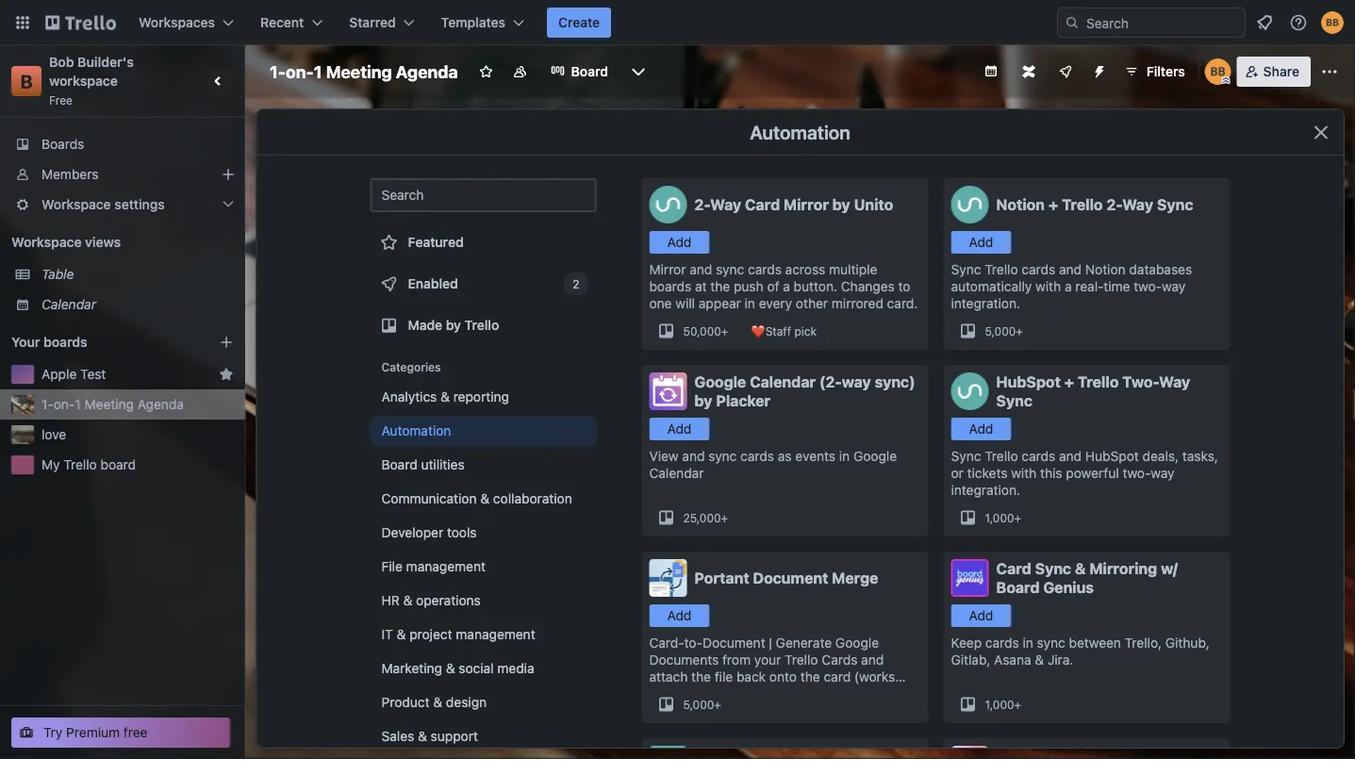 Task type: describe. For each thing, give the bounding box(es) containing it.
table
[[42, 266, 74, 282]]

custom
[[679, 686, 726, 702]]

portant document merge
[[695, 569, 879, 587]]

& inside the 'card sync & mirroring w/ board genius'
[[1075, 560, 1086, 578]]

+ down automatically
[[1016, 325, 1023, 338]]

try
[[43, 725, 63, 741]]

(2-
[[820, 373, 842, 391]]

board utilities
[[382, 457, 465, 473]]

board for board utilities
[[382, 457, 418, 473]]

bob builder (bobbuilder40) image
[[1205, 58, 1232, 85]]

with inside sync trello cards and notion databases automatically with a real-time two-way integration.
[[1036, 279, 1061, 294]]

push
[[734, 279, 764, 294]]

workspace for workspace views
[[11, 234, 82, 250]]

boards
[[42, 136, 84, 152]]

boards link
[[0, 129, 245, 159]]

from
[[723, 652, 751, 668]]

cards inside mirror and sync cards across multiple boards at the push of a button. changes to one will appear in every other mirrored card.
[[748, 262, 782, 277]]

calendar power-up image
[[984, 63, 999, 78]]

try premium free
[[43, 725, 148, 741]]

1,000 + for hubspot + trello two-way sync
[[985, 511, 1022, 525]]

0 vertical spatial mirror
[[784, 196, 829, 214]]

add for portant document merge
[[668, 608, 692, 624]]

tools
[[447, 525, 477, 541]]

views
[[85, 234, 121, 250]]

create button
[[547, 8, 611, 38]]

automation image
[[1085, 57, 1111, 83]]

two- inside sync trello cards and notion databases automatically with a real-time two-way integration.
[[1134, 279, 1162, 294]]

cards inside keep cards in sync between trello, github, gitlab, asana & jira.
[[986, 635, 1020, 651]]

0 horizontal spatial agenda
[[137, 397, 184, 412]]

25,000
[[683, 511, 721, 525]]

cards inside sync trello cards and notion databases automatically with a real-time two-way integration.
[[1022, 262, 1056, 277]]

1 horizontal spatial automation
[[750, 121, 851, 143]]

1-on-1 meeting agenda link
[[42, 395, 234, 414]]

+ down asana
[[1015, 698, 1022, 711]]

mirrored
[[832, 296, 884, 311]]

project
[[410, 627, 452, 642]]

& for collaboration
[[480, 491, 490, 507]]

workspace views
[[11, 234, 121, 250]]

0 vertical spatial management
[[406, 559, 486, 574]]

mirror inside mirror and sync cards across multiple boards at the push of a button. changes to one will appear in every other mirrored card.
[[649, 262, 686, 277]]

it & project management
[[382, 627, 535, 642]]

trello,
[[1125, 635, 1162, 651]]

by inside google calendar (2-way sync) by placker
[[695, 392, 713, 410]]

free
[[124, 725, 148, 741]]

cards inside sync trello cards and hubspot deals, tasks, or tickets with this powerful two-way integration.
[[1022, 449, 1056, 464]]

& for design
[[433, 695, 443, 710]]

share button
[[1237, 57, 1311, 87]]

design
[[446, 695, 487, 710]]

trello up real-
[[1062, 196, 1103, 214]]

sales
[[382, 729, 414, 744]]

my trello board
[[42, 457, 136, 473]]

as
[[778, 449, 792, 464]]

integration. inside sync trello cards and hubspot deals, tasks, or tickets with this powerful two-way integration.
[[951, 483, 1021, 498]]

bob builder (bobbuilder40) image
[[1322, 11, 1344, 34]]

0 horizontal spatial boards
[[43, 334, 87, 350]]

file management link
[[370, 552, 597, 582]]

power ups image
[[1058, 64, 1073, 79]]

cards inside view and sync cards as events in google calendar
[[741, 449, 775, 464]]

Board name text field
[[260, 57, 468, 87]]

show menu image
[[1321, 62, 1340, 81]]

with inside card-to-document | generate google documents from your trello cards and attach the file back onto the card (works with custom fields)
[[649, 686, 675, 702]]

my trello board link
[[42, 456, 234, 475]]

apple test link
[[42, 365, 211, 384]]

bob builder's workspace free
[[49, 54, 137, 107]]

search image
[[1065, 15, 1080, 30]]

w/
[[1161, 560, 1178, 578]]

filters button
[[1119, 57, 1191, 87]]

add button for portant document merge
[[649, 605, 710, 627]]

across
[[785, 262, 826, 277]]

bob
[[49, 54, 74, 70]]

marketing & social media
[[382, 661, 534, 676]]

sync inside sync trello cards and hubspot deals, tasks, or tickets with this powerful two-way integration.
[[951, 449, 981, 464]]

and inside sync trello cards and notion databases automatically with a real-time two-way integration.
[[1059, 262, 1082, 277]]

the inside mirror and sync cards across multiple boards at the push of a button. changes to one will appear in every other mirrored card.
[[711, 279, 730, 294]]

and inside card-to-document | generate google documents from your trello cards and attach the file back onto the card (works with custom fields)
[[861, 652, 884, 668]]

filters
[[1147, 64, 1185, 79]]

other
[[796, 296, 828, 311]]

automation link
[[370, 416, 597, 446]]

5,000 for notion + trello 2-way sync
[[985, 325, 1016, 338]]

0 vertical spatial document
[[753, 569, 829, 587]]

add button for hubspot + trello two-way sync
[[951, 418, 1012, 441]]

reporting
[[453, 389, 509, 405]]

25,000 +
[[683, 511, 728, 525]]

file management
[[382, 559, 486, 574]]

your boards with 4 items element
[[11, 331, 191, 354]]

+ down the appear on the top right
[[721, 325, 729, 338]]

1 vertical spatial automation
[[382, 423, 451, 439]]

+ down sync trello cards and hubspot deals, tasks, or tickets with this powerful two-way integration.
[[1015, 511, 1022, 525]]

Search field
[[1080, 8, 1245, 37]]

integration. inside sync trello cards and notion databases automatically with a real-time two-way integration.
[[951, 296, 1021, 311]]

categories
[[382, 360, 441, 374]]

operations
[[416, 593, 481, 608]]

workspace for workspace settings
[[42, 197, 111, 212]]

asana
[[994, 652, 1032, 668]]

of
[[767, 279, 780, 294]]

mirroring
[[1090, 560, 1158, 578]]

collaboration
[[493, 491, 572, 507]]

starred icon image
[[219, 367, 234, 382]]

settings
[[114, 197, 165, 212]]

button.
[[794, 279, 838, 294]]

2
[[573, 277, 580, 291]]

& for support
[[418, 729, 427, 744]]

way inside sync trello cards and notion databases automatically with a real-time two-way integration.
[[1162, 279, 1186, 294]]

developer
[[382, 525, 444, 541]]

google inside view and sync cards as events in google calendar
[[854, 449, 897, 464]]

free
[[49, 93, 73, 107]]

keep
[[951, 635, 982, 651]]

add button for 2-way card mirror by unito
[[649, 231, 710, 254]]

back
[[737, 669, 766, 685]]

5,000 + for portant document merge
[[683, 698, 722, 711]]

boards inside mirror and sync cards across multiple boards at the push of a button. changes to one will appear in every other mirrored card.
[[649, 279, 692, 294]]

workspace visible image
[[513, 64, 528, 79]]

your
[[755, 652, 781, 668]]

builder's
[[77, 54, 134, 70]]

0 horizontal spatial card
[[745, 196, 780, 214]]

back to home image
[[45, 8, 116, 38]]

love link
[[42, 425, 234, 444]]

calendar inside google calendar (2-way sync) by placker
[[750, 373, 816, 391]]

databases
[[1130, 262, 1193, 277]]

board utilities link
[[370, 450, 597, 480]]

calendar inside view and sync cards as events in google calendar
[[649, 466, 704, 481]]

1 vertical spatial management
[[456, 627, 535, 642]]

marketing
[[382, 661, 442, 676]]

by inside "link"
[[446, 317, 461, 333]]

add for notion + trello 2-way sync
[[969, 234, 994, 250]]

sync up the databases
[[1157, 196, 1194, 214]]

2 2- from the left
[[1107, 196, 1123, 214]]

(works
[[855, 669, 895, 685]]

in inside view and sync cards as events in google calendar
[[839, 449, 850, 464]]

love
[[42, 427, 66, 442]]

sync inside the 'card sync & mirroring w/ board genius'
[[1035, 560, 1072, 578]]

view and sync cards as events in google calendar
[[649, 449, 897, 481]]

& for reporting
[[441, 389, 450, 405]]

analytics
[[382, 389, 437, 405]]

trello inside "link"
[[465, 317, 499, 333]]

attach
[[649, 669, 688, 685]]

the up custom
[[692, 669, 711, 685]]

hubspot + trello two-way sync
[[997, 373, 1191, 410]]

marketing & social media link
[[370, 654, 597, 684]]

product & design link
[[370, 688, 597, 718]]

add button for google calendar (2-way sync) by placker
[[649, 418, 710, 441]]

sync for google calendar (2-way sync) by placker
[[709, 449, 737, 464]]

documents
[[649, 652, 719, 668]]

in inside mirror and sync cards across multiple boards at the push of a button. changes to one will appear in every other mirrored card.
[[745, 296, 756, 311]]

sync)
[[875, 373, 916, 391]]

premium
[[66, 725, 120, 741]]

share
[[1264, 64, 1300, 79]]

portant
[[695, 569, 750, 587]]

5,000 + for notion + trello 2-way sync
[[985, 325, 1023, 338]]

my
[[42, 457, 60, 473]]

card
[[824, 669, 851, 685]]

your boards
[[11, 334, 87, 350]]

try premium free button
[[11, 718, 230, 748]]

1-on-1 meeting agenda inside text field
[[270, 61, 458, 82]]

1,000 for hubspot + trello two-way sync
[[985, 511, 1015, 525]]

keep cards in sync between trello, github, gitlab, asana & jira.
[[951, 635, 1210, 668]]



Task type: vqa. For each thing, say whether or not it's contained in the screenshot.
Bob Builder's workspace
no



Task type: locate. For each thing, give the bounding box(es) containing it.
hubspot inside sync trello cards and hubspot deals, tasks, or tickets with this powerful two-way integration.
[[1086, 449, 1139, 464]]

❤️
[[751, 325, 763, 338]]

trello inside sync trello cards and hubspot deals, tasks, or tickets with this powerful two-way integration.
[[985, 449, 1018, 464]]

0 vertical spatial with
[[1036, 279, 1061, 294]]

50,000
[[683, 325, 721, 338]]

one
[[649, 296, 672, 311]]

real-
[[1076, 279, 1104, 294]]

way inside sync trello cards and hubspot deals, tasks, or tickets with this powerful two-way integration.
[[1151, 466, 1175, 481]]

workspace up the table
[[11, 234, 82, 250]]

add for google calendar (2-way sync) by placker
[[668, 421, 692, 437]]

add button up tickets
[[951, 418, 1012, 441]]

hr
[[382, 593, 400, 608]]

1 horizontal spatial board
[[571, 64, 608, 79]]

automation up the board utilities
[[382, 423, 451, 439]]

1 horizontal spatial way
[[1123, 196, 1154, 214]]

with left this
[[1011, 466, 1037, 481]]

1 vertical spatial hubspot
[[1086, 449, 1139, 464]]

google inside google calendar (2-way sync) by placker
[[695, 373, 746, 391]]

fields)
[[729, 686, 770, 702]]

meeting down test
[[84, 397, 134, 412]]

2 vertical spatial calendar
[[649, 466, 704, 481]]

hubspot up powerful
[[1086, 449, 1139, 464]]

add for hubspot + trello two-way sync
[[969, 421, 994, 437]]

hubspot up this
[[997, 373, 1061, 391]]

board for board
[[571, 64, 608, 79]]

sync up jira.
[[1037, 635, 1066, 651]]

calendar down the table
[[42, 297, 96, 312]]

1 vertical spatial sync
[[709, 449, 737, 464]]

0 horizontal spatial notion
[[997, 196, 1045, 214]]

add button for card sync & mirroring w/ board genius
[[951, 605, 1012, 627]]

automation up 2-way card mirror by unito
[[750, 121, 851, 143]]

1 vertical spatial document
[[703, 635, 766, 651]]

1 horizontal spatial by
[[695, 392, 713, 410]]

and inside sync trello cards and hubspot deals, tasks, or tickets with this powerful two-way integration.
[[1059, 449, 1082, 464]]

board link
[[539, 57, 620, 87]]

1 horizontal spatial notion
[[1086, 262, 1126, 277]]

0 vertical spatial 1-
[[270, 61, 286, 82]]

product
[[382, 695, 430, 710]]

automation
[[750, 121, 851, 143], [382, 423, 451, 439]]

0 vertical spatial 5,000
[[985, 325, 1016, 338]]

management up operations
[[406, 559, 486, 574]]

0 vertical spatial 1,000 +
[[985, 511, 1022, 525]]

workspace down members
[[42, 197, 111, 212]]

communication
[[382, 491, 477, 507]]

powerful
[[1066, 466, 1120, 481]]

workspace settings
[[42, 197, 165, 212]]

1 vertical spatial workspace
[[11, 234, 82, 250]]

0 vertical spatial workspace
[[42, 197, 111, 212]]

1 vertical spatial 1,000
[[985, 698, 1015, 711]]

two- down deals,
[[1123, 466, 1151, 481]]

add up automatically
[[969, 234, 994, 250]]

1 vertical spatial meeting
[[84, 397, 134, 412]]

sync trello cards and hubspot deals, tasks, or tickets with this powerful two-way integration.
[[951, 449, 1219, 498]]

0 horizontal spatial automation
[[382, 423, 451, 439]]

apple test
[[42, 366, 106, 382]]

1 a from the left
[[783, 279, 790, 294]]

+ up the portant
[[721, 511, 728, 525]]

1 vertical spatial 1,000 +
[[985, 698, 1022, 711]]

1 horizontal spatial 1-on-1 meeting agenda
[[270, 61, 458, 82]]

1 vertical spatial mirror
[[649, 262, 686, 277]]

0 vertical spatial 5,000 +
[[985, 325, 1023, 338]]

trello up tickets
[[985, 449, 1018, 464]]

0 horizontal spatial hubspot
[[997, 373, 1061, 391]]

notion inside sync trello cards and notion databases automatically with a real-time two-way integration.
[[1086, 262, 1126, 277]]

2 horizontal spatial calendar
[[750, 373, 816, 391]]

0 horizontal spatial meeting
[[84, 397, 134, 412]]

1 vertical spatial google
[[854, 449, 897, 464]]

1 integration. from the top
[[951, 296, 1021, 311]]

with left real-
[[1036, 279, 1061, 294]]

sync
[[716, 262, 745, 277], [709, 449, 737, 464], [1037, 635, 1066, 651]]

with down attach
[[649, 686, 675, 702]]

& right it
[[397, 627, 406, 642]]

1 horizontal spatial 1-
[[270, 61, 286, 82]]

1 vertical spatial calendar
[[750, 373, 816, 391]]

0 horizontal spatial 2-
[[695, 196, 711, 214]]

members
[[42, 167, 99, 182]]

add button up at
[[649, 231, 710, 254]]

way left sync)
[[842, 373, 871, 391]]

calendar
[[42, 297, 96, 312], [750, 373, 816, 391], [649, 466, 704, 481]]

0 vertical spatial way
[[1162, 279, 1186, 294]]

workspace navigation collapse icon image
[[206, 68, 232, 94]]

2 vertical spatial board
[[997, 579, 1040, 597]]

add
[[668, 234, 692, 250], [969, 234, 994, 250], [668, 421, 692, 437], [969, 421, 994, 437], [668, 608, 692, 624], [969, 608, 994, 624]]

0 vertical spatial 1-on-1 meeting agenda
[[270, 61, 458, 82]]

jira.
[[1048, 652, 1074, 668]]

add button up automatically
[[951, 231, 1012, 254]]

& inside 'link'
[[403, 593, 413, 608]]

to
[[899, 279, 911, 294]]

in
[[745, 296, 756, 311], [839, 449, 850, 464], [1023, 635, 1034, 651]]

way down deals,
[[1151, 466, 1175, 481]]

star or unstar board image
[[479, 64, 494, 79]]

1 vertical spatial 1-
[[42, 397, 54, 412]]

0 horizontal spatial 1-on-1 meeting agenda
[[42, 397, 184, 412]]

50,000 +
[[683, 325, 729, 338]]

multiple
[[829, 262, 878, 277]]

way inside hubspot + trello two-way sync
[[1160, 373, 1191, 391]]

sync up push
[[716, 262, 745, 277]]

5,000 +
[[985, 325, 1023, 338], [683, 698, 722, 711]]

& for operations
[[403, 593, 413, 608]]

1 down apple test
[[75, 397, 81, 412]]

card-to-document | generate google documents from your trello cards and attach the file back onto the card (works with custom fields)
[[649, 635, 895, 702]]

0 vertical spatial hubspot
[[997, 373, 1061, 391]]

hr & operations link
[[370, 586, 597, 616]]

& right the sales
[[418, 729, 427, 744]]

5,000 for portant document merge
[[683, 698, 714, 711]]

cards left as
[[741, 449, 775, 464]]

confluence icon image
[[1022, 65, 1036, 78]]

way for notion + trello 2-way sync
[[1123, 196, 1154, 214]]

1 horizontal spatial 5,000
[[985, 325, 1016, 338]]

1 vertical spatial 5,000
[[683, 698, 714, 711]]

1-on-1 meeting agenda down apple test link
[[42, 397, 184, 412]]

1 vertical spatial notion
[[1086, 262, 1126, 277]]

1,000 down asana
[[985, 698, 1015, 711]]

0 vertical spatial by
[[833, 196, 851, 214]]

will
[[676, 296, 695, 311]]

1,000 for card sync & mirroring w/ board genius
[[985, 698, 1015, 711]]

1 horizontal spatial calendar
[[649, 466, 704, 481]]

1 vertical spatial card
[[997, 560, 1032, 578]]

apple
[[42, 366, 77, 382]]

0 vertical spatial two-
[[1134, 279, 1162, 294]]

& for social
[[446, 661, 455, 676]]

sync inside view and sync cards as events in google calendar
[[709, 449, 737, 464]]

developer tools link
[[370, 518, 597, 548]]

and up this
[[1059, 449, 1082, 464]]

cards up automatically
[[1022, 262, 1056, 277]]

1,000 + for card sync & mirroring w/ board genius
[[985, 698, 1022, 711]]

integration. down automatically
[[951, 296, 1021, 311]]

0 vertical spatial card
[[745, 196, 780, 214]]

genius
[[1044, 579, 1094, 597]]

staff
[[766, 325, 791, 338]]

a left real-
[[1065, 279, 1072, 294]]

1 vertical spatial integration.
[[951, 483, 1021, 498]]

test
[[80, 366, 106, 382]]

github,
[[1166, 635, 1210, 651]]

it & project management link
[[370, 620, 597, 650]]

& for project
[[397, 627, 406, 642]]

and up (works
[[861, 652, 884, 668]]

sync right view
[[709, 449, 737, 464]]

2 vertical spatial in
[[1023, 635, 1034, 651]]

tickets
[[967, 466, 1008, 481]]

& left social
[[446, 661, 455, 676]]

at
[[695, 279, 707, 294]]

add button up view
[[649, 418, 710, 441]]

trello inside hubspot + trello two-way sync
[[1078, 373, 1119, 391]]

featured
[[408, 234, 464, 250]]

integration. down tickets
[[951, 483, 1021, 498]]

sync inside sync trello cards and notion databases automatically with a real-time two-way integration.
[[951, 262, 981, 277]]

1 horizontal spatial hubspot
[[1086, 449, 1139, 464]]

& inside keep cards in sync between trello, github, gitlab, asana & jira.
[[1035, 652, 1044, 668]]

add up tickets
[[969, 421, 994, 437]]

0 vertical spatial on-
[[286, 61, 314, 82]]

1-on-1 meeting agenda down starred
[[270, 61, 458, 82]]

0 vertical spatial in
[[745, 296, 756, 311]]

switch to… image
[[13, 13, 32, 32]]

1 horizontal spatial 2-
[[1107, 196, 1123, 214]]

in inside keep cards in sync between trello, github, gitlab, asana & jira.
[[1023, 635, 1034, 651]]

1,000 down tickets
[[985, 511, 1015, 525]]

1 horizontal spatial meeting
[[326, 61, 392, 82]]

0 vertical spatial notion
[[997, 196, 1045, 214]]

1 horizontal spatial boards
[[649, 279, 692, 294]]

file
[[382, 559, 403, 574]]

card up asana
[[997, 560, 1032, 578]]

1,000 + down tickets
[[985, 511, 1022, 525]]

add board image
[[219, 335, 234, 350]]

meeting inside 1-on-1 meeting agenda text field
[[326, 61, 392, 82]]

2 1,000 from the top
[[985, 698, 1015, 711]]

+ inside hubspot + trello two-way sync
[[1065, 373, 1075, 391]]

& right analytics
[[441, 389, 450, 405]]

1 vertical spatial agenda
[[137, 397, 184, 412]]

1 vertical spatial 5,000 +
[[683, 698, 722, 711]]

1 horizontal spatial a
[[1065, 279, 1072, 294]]

cards
[[748, 262, 782, 277], [1022, 262, 1056, 277], [741, 449, 775, 464], [1022, 449, 1056, 464], [986, 635, 1020, 651]]

product & design
[[382, 695, 487, 710]]

cards up this
[[1022, 449, 1056, 464]]

way inside google calendar (2-way sync) by placker
[[842, 373, 871, 391]]

on- inside text field
[[286, 61, 314, 82]]

create
[[558, 15, 600, 30]]

1 vertical spatial way
[[842, 373, 871, 391]]

add for 2-way card mirror by unito
[[668, 234, 692, 250]]

support
[[431, 729, 478, 744]]

0 horizontal spatial way
[[711, 196, 742, 214]]

trello up automatically
[[985, 262, 1018, 277]]

in down push
[[745, 296, 756, 311]]

trello inside card-to-document | generate google documents from your trello cards and attach the file back onto the card (works with custom fields)
[[785, 652, 818, 668]]

sync up genius
[[1035, 560, 1072, 578]]

1
[[314, 61, 322, 82], [75, 397, 81, 412]]

1,000 + down asana
[[985, 698, 1022, 711]]

cards up of
[[748, 262, 782, 277]]

calendar up placker
[[750, 373, 816, 391]]

sync for 2-way card mirror by unito
[[716, 262, 745, 277]]

2 vertical spatial google
[[836, 635, 879, 651]]

and
[[690, 262, 713, 277], [1059, 262, 1082, 277], [682, 449, 705, 464], [1059, 449, 1082, 464], [861, 652, 884, 668]]

sync inside keep cards in sync between trello, github, gitlab, asana & jira.
[[1037, 635, 1066, 651]]

a
[[783, 279, 790, 294], [1065, 279, 1072, 294]]

meeting inside 1-on-1 meeting agenda link
[[84, 397, 134, 412]]

1 vertical spatial on-
[[54, 397, 75, 412]]

notion up 'time'
[[1086, 262, 1126, 277]]

customize views image
[[629, 62, 648, 81]]

agenda inside text field
[[396, 61, 458, 82]]

5,000 down attach
[[683, 698, 714, 711]]

sync inside mirror and sync cards across multiple boards at the push of a button. changes to one will appear in every other mirrored card.
[[716, 262, 745, 277]]

media
[[497, 661, 534, 676]]

2- up 'time'
[[1107, 196, 1123, 214]]

& inside "link"
[[441, 389, 450, 405]]

utilities
[[421, 457, 465, 473]]

trello down generate
[[785, 652, 818, 668]]

sales & support
[[382, 729, 478, 744]]

or
[[951, 466, 964, 481]]

document left merge
[[753, 569, 829, 587]]

trello inside sync trello cards and notion databases automatically with a real-time two-way integration.
[[985, 262, 1018, 277]]

by left unito
[[833, 196, 851, 214]]

& up genius
[[1075, 560, 1086, 578]]

+
[[1049, 196, 1059, 214], [721, 325, 729, 338], [1016, 325, 1023, 338], [1065, 373, 1075, 391], [721, 511, 728, 525], [1015, 511, 1022, 525], [714, 698, 722, 711], [1015, 698, 1022, 711]]

0 horizontal spatial 5,000 +
[[683, 698, 722, 711]]

two- inside sync trello cards and hubspot deals, tasks, or tickets with this powerful two-way integration.
[[1123, 466, 1151, 481]]

0 vertical spatial automation
[[750, 121, 851, 143]]

sync up automatically
[[951, 262, 981, 277]]

in up asana
[[1023, 635, 1034, 651]]

0 vertical spatial meeting
[[326, 61, 392, 82]]

1 1,000 + from the top
[[985, 511, 1022, 525]]

add for card sync & mirroring w/ board genius
[[969, 608, 994, 624]]

pick
[[795, 325, 817, 338]]

and inside mirror and sync cards across multiple boards at the push of a button. changes to one will appear in every other mirrored card.
[[690, 262, 713, 277]]

sync
[[1157, 196, 1194, 214], [951, 262, 981, 277], [997, 392, 1033, 410], [951, 449, 981, 464], [1035, 560, 1072, 578]]

communication & collaboration link
[[370, 484, 597, 514]]

1- up love at the bottom of the page
[[42, 397, 54, 412]]

add button up card-
[[649, 605, 710, 627]]

open information menu image
[[1290, 13, 1308, 32]]

workspace
[[49, 73, 118, 89]]

the up the appear on the top right
[[711, 279, 730, 294]]

2 a from the left
[[1065, 279, 1072, 294]]

this member is an admin of this board. image
[[1222, 76, 1231, 85]]

card up of
[[745, 196, 780, 214]]

management down hr & operations 'link'
[[456, 627, 535, 642]]

0 vertical spatial boards
[[649, 279, 692, 294]]

and up at
[[690, 262, 713, 277]]

board
[[100, 457, 136, 473]]

0 horizontal spatial on-
[[54, 397, 75, 412]]

primary element
[[0, 0, 1356, 45]]

workspaces button
[[127, 8, 245, 38]]

by right made at left top
[[446, 317, 461, 333]]

cards
[[822, 652, 858, 668]]

0 horizontal spatial by
[[446, 317, 461, 333]]

and right view
[[682, 449, 705, 464]]

sync inside hubspot + trello two-way sync
[[997, 392, 1033, 410]]

appear
[[699, 296, 741, 311]]

1- inside text field
[[270, 61, 286, 82]]

1 down recent "popup button" on the left of page
[[314, 61, 322, 82]]

& down board utilities link
[[480, 491, 490, 507]]

2 vertical spatial by
[[695, 392, 713, 410]]

board inside the 'card sync & mirroring w/ board genius'
[[997, 579, 1040, 597]]

+ up sync trello cards and notion databases automatically with a real-time two-way integration.
[[1049, 196, 1059, 214]]

1 vertical spatial board
[[382, 457, 418, 473]]

your
[[11, 334, 40, 350]]

1 vertical spatial in
[[839, 449, 850, 464]]

a inside sync trello cards and notion databases automatically with a real-time two-way integration.
[[1065, 279, 1072, 294]]

way up deals,
[[1160, 373, 1191, 391]]

add up will
[[668, 234, 692, 250]]

add up card-
[[668, 608, 692, 624]]

0 horizontal spatial in
[[745, 296, 756, 311]]

google inside card-to-document | generate google documents from your trello cards and attach the file back onto the card (works with custom fields)
[[836, 635, 879, 651]]

card inside the 'card sync & mirroring w/ board genius'
[[997, 560, 1032, 578]]

board left customize views image
[[571, 64, 608, 79]]

and inside view and sync cards as events in google calendar
[[682, 449, 705, 464]]

1-on-1 meeting agenda
[[270, 61, 458, 82], [42, 397, 184, 412]]

way for hubspot + trello two-way sync
[[1160, 373, 1191, 391]]

gitlab,
[[951, 652, 991, 668]]

2 vertical spatial with
[[649, 686, 675, 702]]

bob builder's workspace link
[[49, 54, 137, 89]]

document inside card-to-document | generate google documents from your trello cards and attach the file back onto the card (works with custom fields)
[[703, 635, 766, 651]]

0 horizontal spatial board
[[382, 457, 418, 473]]

1 horizontal spatial 1
[[314, 61, 322, 82]]

notion
[[997, 196, 1045, 214], [1086, 262, 1126, 277]]

workspace inside dropdown button
[[42, 197, 111, 212]]

0 horizontal spatial 1-
[[42, 397, 54, 412]]

on- down apple
[[54, 397, 75, 412]]

1 inside text field
[[314, 61, 322, 82]]

1 vertical spatial with
[[1011, 466, 1037, 481]]

❤️ staff pick
[[751, 325, 817, 338]]

& left jira.
[[1035, 652, 1044, 668]]

by left placker
[[695, 392, 713, 410]]

board left genius
[[997, 579, 1040, 597]]

1 2- from the left
[[695, 196, 711, 214]]

1- down recent
[[270, 61, 286, 82]]

a right of
[[783, 279, 790, 294]]

1 vertical spatial two-
[[1123, 466, 1151, 481]]

sync up tickets
[[997, 392, 1033, 410]]

1 horizontal spatial card
[[997, 560, 1032, 578]]

calendar down view
[[649, 466, 704, 481]]

mirror and sync cards across multiple boards at the push of a button. changes to one will appear in every other mirrored card.
[[649, 262, 918, 311]]

mirror up one
[[649, 262, 686, 277]]

1 horizontal spatial 5,000 +
[[985, 325, 1023, 338]]

board left utilities at the left of the page
[[382, 457, 418, 473]]

hubspot inside hubspot + trello two-way sync
[[997, 373, 1061, 391]]

5,000 down automatically
[[985, 325, 1016, 338]]

way
[[1162, 279, 1186, 294], [842, 373, 871, 391], [1151, 466, 1175, 481]]

0 horizontal spatial calendar
[[42, 297, 96, 312]]

templates
[[441, 15, 506, 30]]

changes
[[841, 279, 895, 294]]

0 horizontal spatial 5,000
[[683, 698, 714, 711]]

mirror
[[784, 196, 829, 214], [649, 262, 686, 277]]

two-
[[1134, 279, 1162, 294], [1123, 466, 1151, 481]]

0 horizontal spatial mirror
[[649, 262, 686, 277]]

notion up automatically
[[997, 196, 1045, 214]]

trello left two-
[[1078, 373, 1119, 391]]

0 notifications image
[[1254, 11, 1276, 34]]

2 horizontal spatial board
[[997, 579, 1040, 597]]

trello right my
[[64, 457, 97, 473]]

document up from
[[703, 635, 766, 651]]

1 horizontal spatial on-
[[286, 61, 314, 82]]

developer tools
[[382, 525, 477, 541]]

way up push
[[711, 196, 742, 214]]

0 vertical spatial calendar
[[42, 297, 96, 312]]

0 vertical spatial integration.
[[951, 296, 1021, 311]]

in right events at the right bottom of the page
[[839, 449, 850, 464]]

Search text field
[[370, 178, 597, 212]]

1 1,000 from the top
[[985, 511, 1015, 525]]

meeting down starred
[[326, 61, 392, 82]]

2 vertical spatial sync
[[1037, 635, 1066, 651]]

1 vertical spatial 1-on-1 meeting agenda
[[42, 397, 184, 412]]

0 vertical spatial google
[[695, 373, 746, 391]]

boards up apple
[[43, 334, 87, 350]]

google up cards
[[836, 635, 879, 651]]

2-
[[695, 196, 711, 214], [1107, 196, 1123, 214]]

0 horizontal spatial 1
[[75, 397, 81, 412]]

2 horizontal spatial by
[[833, 196, 851, 214]]

1 horizontal spatial agenda
[[396, 61, 458, 82]]

2 horizontal spatial in
[[1023, 635, 1034, 651]]

on-
[[286, 61, 314, 82], [54, 397, 75, 412]]

0 vertical spatial board
[[571, 64, 608, 79]]

card
[[745, 196, 780, 214], [997, 560, 1032, 578]]

2 1,000 + from the top
[[985, 698, 1022, 711]]

with inside sync trello cards and hubspot deals, tasks, or tickets with this powerful two-way integration.
[[1011, 466, 1037, 481]]

+ down file
[[714, 698, 722, 711]]

add button for notion + trello 2-way sync
[[951, 231, 1012, 254]]

2 integration. from the top
[[951, 483, 1021, 498]]

0 horizontal spatial a
[[783, 279, 790, 294]]

the left card
[[801, 669, 820, 685]]

2 horizontal spatial way
[[1160, 373, 1191, 391]]

2 vertical spatial way
[[1151, 466, 1175, 481]]

a inside mirror and sync cards across multiple boards at the push of a button. changes to one will appear in every other mirrored card.
[[783, 279, 790, 294]]



